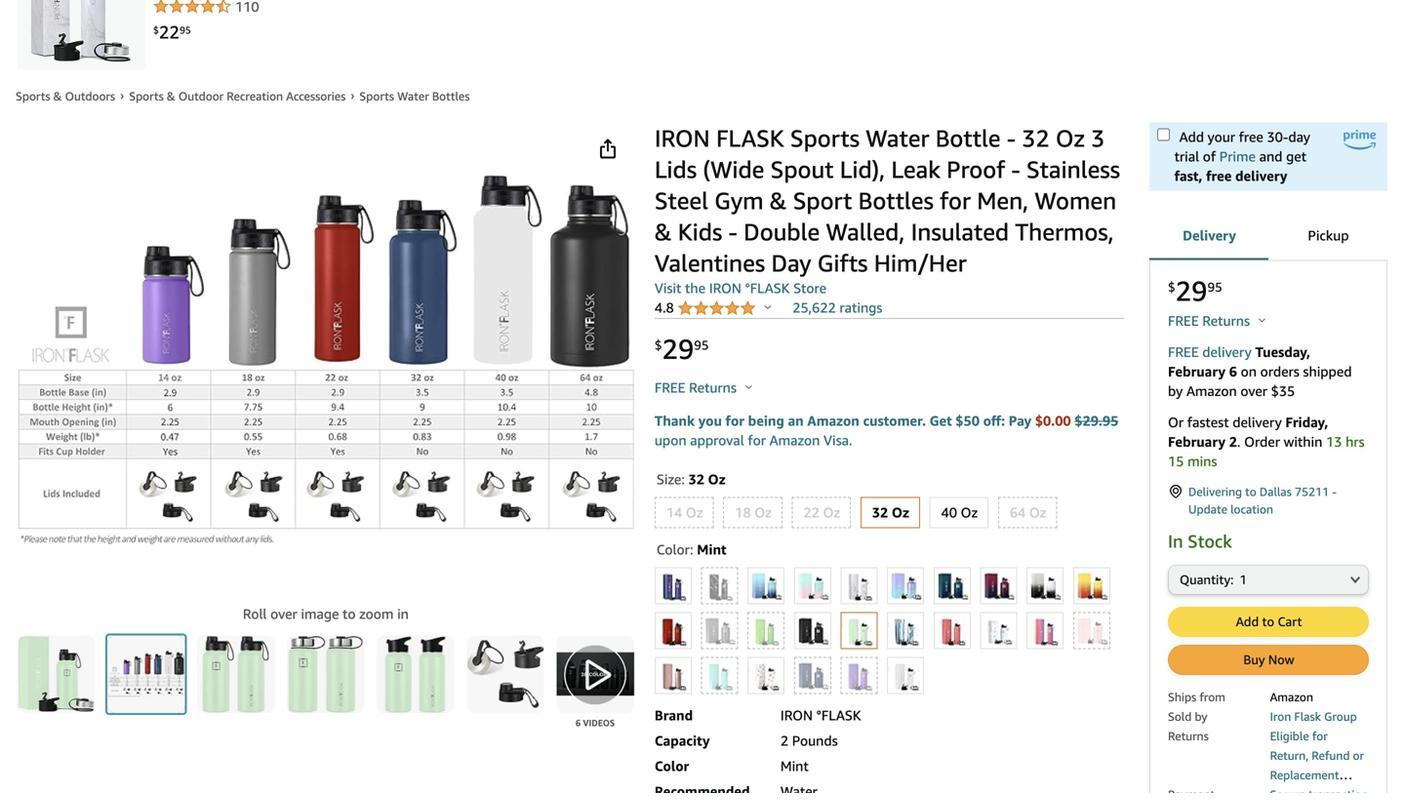 Task type: vqa. For each thing, say whether or not it's contained in the screenshot.
$250 and up image
no



Task type: locate. For each thing, give the bounding box(es) containing it.
refund
[[1312, 749, 1350, 763]]

1 horizontal spatial ›
[[351, 88, 355, 102]]

2 option group from the top
[[649, 563, 1124, 698]]

1 horizontal spatial add
[[1236, 614, 1259, 630]]

over down on at top
[[1241, 383, 1268, 399]]

1 vertical spatial 32
[[689, 471, 705, 487]]

32 up the stainless
[[1022, 124, 1050, 152]]

image
[[301, 606, 339, 622]]

None checkbox
[[1158, 128, 1170, 141]]

amazon up visa.
[[808, 413, 860, 429]]

0 vertical spatial °flask
[[745, 280, 790, 296]]

0 horizontal spatial free
[[1206, 168, 1232, 184]]

free up thank
[[655, 379, 686, 396]]

by inside amazon sold by
[[1195, 710, 1208, 724]]

iron up 4.8 'button' at the top of page
[[709, 280, 742, 296]]

14 oz button
[[656, 498, 713, 527]]

1 vertical spatial 95
[[1208, 279, 1223, 295]]

› right outdoors
[[120, 88, 124, 102]]

by down ships from
[[1195, 710, 1208, 724]]

iron up 2 pounds
[[781, 707, 813, 723]]

0 horizontal spatial 29
[[662, 333, 694, 366]]

1 vertical spatial iron
[[709, 280, 742, 296]]

0 horizontal spatial $ 29 95
[[655, 333, 709, 366]]

water up leak
[[866, 124, 930, 152]]

february for friday, february 2
[[1168, 434, 1226, 450]]

free up the or
[[1168, 344, 1199, 360]]

mint down 2 pounds
[[781, 758, 809, 774]]

free returns for the free returns button to the left
[[655, 379, 740, 396]]

leak
[[891, 155, 941, 183]]

returns up the you
[[689, 379, 737, 396]]

tab list
[[1150, 211, 1388, 262]]

0 vertical spatial free returns
[[1168, 313, 1254, 329]]

returns up free delivery link
[[1203, 313, 1250, 329]]

1 vertical spatial 6
[[576, 718, 581, 729]]

2 horizontal spatial to
[[1262, 614, 1275, 630]]

oz right 14 on the bottom of the page
[[686, 504, 703, 520]]

1 horizontal spatial water
[[866, 124, 930, 152]]

13 hrs 15 mins
[[1168, 434, 1365, 469]]

add up trial
[[1180, 129, 1204, 145]]

oz left '32 oz' button
[[823, 504, 840, 520]]

22
[[159, 22, 180, 43], [804, 504, 820, 520]]

mint
[[697, 541, 727, 558], [781, 758, 809, 774]]

bottles inside 'iron flask sports water bottle - 32 oz 3 lids (wide spout lid), leak proof - stainless steel gym & sport bottles for men, women & kids - double walled, insulated thermos, valentines day gifts him/her visit the iron °flask store'
[[859, 186, 934, 215]]

(wide
[[703, 155, 765, 183]]

for inside eligible for return, refund or replacement within 30 days
[[1313, 730, 1328, 743]]

trial
[[1175, 148, 1200, 164]]

for inside 'iron flask sports water bottle - 32 oz 3 lids (wide spout lid), leak proof - stainless steel gym & sport bottles for men, women & kids - double walled, insulated thermos, valentines day gifts him/her visit the iron °flask store'
[[940, 186, 971, 215]]

to up the 'location'
[[1245, 485, 1257, 499]]

bottles
[[432, 89, 470, 103], [859, 186, 934, 215]]

$ 29 95 down delivery link
[[1168, 275, 1223, 307]]

1 horizontal spatial 22
[[804, 504, 820, 520]]

›
[[120, 88, 124, 102], [351, 88, 355, 102]]

tuesday,
[[1256, 344, 1311, 360]]

2 february from the top
[[1168, 434, 1226, 450]]

insulated
[[911, 218, 1009, 246]]

pickup link
[[1269, 211, 1388, 262]]

dropdown image
[[1351, 576, 1361, 584]]

shipped
[[1303, 364, 1352, 380]]

1 › from the left
[[120, 88, 124, 102]]

capacity
[[655, 733, 710, 749]]

&
[[53, 89, 62, 103], [167, 89, 175, 103], [770, 186, 787, 215], [655, 218, 672, 246]]

- inside delivering to dallas 75211 - update location
[[1332, 485, 1337, 499]]

oz inside 40 oz button
[[961, 504, 978, 520]]

1 horizontal spatial °flask
[[817, 707, 861, 723]]

$ down 4.8
[[655, 337, 662, 353]]

update
[[1189, 503, 1228, 516]]

32 right 22 oz
[[872, 504, 888, 520]]

to left "zoom"
[[343, 606, 356, 622]]

pearl image
[[981, 613, 1017, 648]]

free returns up free delivery
[[1168, 313, 1254, 329]]

40
[[941, 504, 957, 520]]

1 vertical spatial free
[[1206, 168, 1232, 184]]

eligible
[[1270, 730, 1309, 743]]

iron up 'lids'
[[655, 124, 710, 152]]

$ down delivery link
[[1168, 279, 1176, 295]]

prime link
[[1220, 148, 1256, 164]]

2
[[1229, 434, 1237, 450], [781, 733, 789, 749]]

on
[[1241, 364, 1257, 380]]

for down being
[[748, 432, 766, 448]]

valentines
[[655, 249, 765, 277]]

0 vertical spatial option group
[[649, 493, 1124, 532]]

oz right 18
[[755, 504, 772, 520]]

$
[[153, 24, 159, 36], [1168, 279, 1176, 295], [655, 337, 662, 353]]

delivering to dallas 75211 - update location link
[[1168, 483, 1369, 518]]

fastest
[[1188, 414, 1229, 430]]

0 horizontal spatial water
[[397, 89, 429, 103]]

0 horizontal spatial to
[[343, 606, 356, 622]]

0 vertical spatial returns
[[1203, 313, 1250, 329]]

free returns for right the free returns button
[[1168, 313, 1254, 329]]

1 vertical spatial $
[[1168, 279, 1176, 295]]

tab list containing delivery
[[1150, 211, 1388, 262]]

roll
[[243, 606, 267, 622]]

0 vertical spatial free
[[1239, 129, 1264, 145]]

aurora image
[[656, 568, 691, 603]]

oz for 64 oz
[[1030, 504, 1047, 520]]

from
[[1200, 691, 1226, 704]]

iron for flask
[[655, 124, 710, 152]]

°flask up 'pounds'
[[817, 707, 861, 723]]

delivery down and
[[1236, 168, 1288, 184]]

1 vertical spatial within
[[1270, 788, 1304, 793]]

amazon inside amazon sold by
[[1270, 691, 1314, 704]]

1 vertical spatial by
[[1195, 710, 1208, 724]]

tuesday, february 6
[[1168, 344, 1311, 380]]

1 vertical spatial february
[[1168, 434, 1226, 450]]

0 vertical spatial $
[[153, 24, 159, 36]]

free up free delivery link
[[1168, 313, 1199, 329]]

30-
[[1267, 129, 1289, 145]]

1 horizontal spatial free returns button
[[1168, 311, 1266, 331]]

1 vertical spatial mint
[[781, 758, 809, 774]]

option group containing 14 oz
[[649, 493, 1124, 532]]

within down friday,
[[1284, 434, 1323, 450]]

32 oz button
[[862, 498, 919, 527]]

1 option group from the top
[[649, 493, 1124, 532]]

popover image up tuesday,
[[1259, 318, 1266, 323]]

2 down or fastest delivery
[[1229, 434, 1237, 450]]

popover image
[[1259, 318, 1266, 323], [746, 384, 752, 389]]

1 vertical spatial add
[[1236, 614, 1259, 630]]

now
[[1269, 652, 1295, 668]]

oz for 32 oz
[[892, 504, 909, 520]]

for down iron flask group link
[[1313, 730, 1328, 743]]

$ 29 95 down 4.8
[[655, 333, 709, 366]]

store
[[794, 280, 827, 296]]

within down the replacement at the bottom of the page
[[1270, 788, 1304, 793]]

thank you for being an amazon customer. get $50 off: pay $0.00 $29.95 upon approval for amazon visa.
[[655, 413, 1119, 448]]

0 vertical spatial 32
[[1022, 124, 1050, 152]]

steel
[[655, 186, 709, 215]]

29 down delivery link
[[1176, 275, 1208, 307]]

fire red image
[[656, 613, 691, 648]]

delivery up order
[[1233, 414, 1282, 430]]

ratings
[[840, 300, 883, 316]]

14 oz
[[666, 504, 703, 520]]

oz left 3
[[1056, 124, 1085, 152]]

1 horizontal spatial by
[[1195, 710, 1208, 724]]

oz right 40 in the bottom of the page
[[961, 504, 978, 520]]

1 vertical spatial returns
[[689, 379, 737, 396]]

to left "cart"
[[1262, 614, 1275, 630]]

mint image
[[842, 613, 877, 648]]

3
[[1091, 124, 1105, 152]]

1 vertical spatial bottles
[[859, 186, 934, 215]]

accessories
[[286, 89, 346, 103]]

6 videos
[[576, 718, 615, 729]]

1 vertical spatial °flask
[[817, 707, 861, 723]]

in
[[397, 606, 409, 622]]

29 down 4.8
[[662, 333, 694, 366]]

2 horizontal spatial 95
[[1208, 279, 1223, 295]]

february for tuesday, february 6
[[1168, 364, 1226, 380]]

- up men,
[[1011, 155, 1021, 183]]

- down gym
[[729, 218, 738, 246]]

2 vertical spatial $
[[655, 337, 662, 353]]

oz inside '32 oz' button
[[892, 504, 909, 520]]

february
[[1168, 364, 1226, 380], [1168, 434, 1226, 450]]

free returns button up the you
[[655, 378, 752, 398]]

64 oz button
[[999, 498, 1056, 527]]

delivery
[[1183, 227, 1236, 244]]

february inside the tuesday, february 6
[[1168, 364, 1226, 380]]

1 vertical spatial $ 29 95
[[655, 333, 709, 366]]

oz for 18 oz
[[755, 504, 772, 520]]

water inside 'iron flask sports water bottle - 32 oz 3 lids (wide spout lid), leak proof - stainless steel gym & sport bottles for men, women & kids - double walled, insulated thermos, valentines day gifts him/her visit the iron °flask store'
[[866, 124, 930, 152]]

0 horizontal spatial 95
[[180, 24, 191, 36]]

25,622 ratings
[[793, 300, 883, 316]]

1 february from the top
[[1168, 364, 1226, 380]]

on orders shipped by amazon over $35
[[1168, 364, 1352, 399]]

mins
[[1188, 453, 1217, 469]]

hrs
[[1346, 434, 1365, 450]]

. order within
[[1237, 434, 1326, 450]]

1 horizontal spatial to
[[1245, 485, 1257, 499]]

ocean image
[[888, 613, 923, 648]]

color
[[655, 758, 689, 774]]

oz for 14 oz
[[686, 504, 703, 520]]

iron °flask
[[781, 707, 861, 723]]

0 horizontal spatial add
[[1180, 129, 1204, 145]]

0 vertical spatial by
[[1168, 383, 1183, 399]]

oz down approval
[[708, 471, 726, 487]]

1 vertical spatial over
[[270, 606, 297, 622]]

your
[[1208, 129, 1236, 145]]

over
[[1241, 383, 1268, 399], [270, 606, 297, 622]]

eligible for return, refund or replacement within 30 days button
[[1270, 728, 1364, 793]]

1 horizontal spatial free
[[1239, 129, 1264, 145]]

orders
[[1261, 364, 1300, 380]]

0 vertical spatial bottles
[[432, 89, 470, 103]]

1 vertical spatial free returns button
[[655, 378, 752, 398]]

free up prime on the top of page
[[1239, 129, 1264, 145]]

oz inside 64 oz button
[[1030, 504, 1047, 520]]

double
[[744, 218, 820, 246]]

°flask inside 'iron flask sports water bottle - 32 oz 3 lids (wide spout lid), leak proof - stainless steel gym & sport bottles for men, women & kids - double walled, insulated thermos, valentines day gifts him/her visit the iron °flask store'
[[745, 280, 790, 296]]

cart
[[1278, 614, 1302, 630]]

bottles inside sports & outdoors › sports & outdoor recreation accessories › sports water bottles
[[432, 89, 470, 103]]

0 vertical spatial 95
[[180, 24, 191, 36]]

amazon
[[1187, 383, 1237, 399], [808, 413, 860, 429], [770, 432, 820, 448], [1270, 691, 1314, 704]]

sports & outdoors › sports & outdoor recreation accessories › sports water bottles
[[16, 88, 470, 103]]

for
[[940, 186, 971, 215], [726, 413, 745, 429], [748, 432, 766, 448], [1313, 730, 1328, 743]]

2 › from the left
[[351, 88, 355, 102]]

amazon up fastest at the bottom of the page
[[1187, 383, 1237, 399]]

29
[[1176, 275, 1208, 307], [662, 333, 694, 366]]

february up mins
[[1168, 434, 1226, 450]]

popover image up being
[[746, 384, 752, 389]]

0 vertical spatial 6
[[1229, 364, 1237, 380]]

to inside delivering to dallas 75211 - update location
[[1245, 485, 1257, 499]]

95 inside $ 22 95
[[180, 24, 191, 36]]

free returns button
[[1168, 311, 1266, 331], [655, 378, 752, 398]]

0 horizontal spatial 2
[[781, 733, 789, 749]]

sports left outdoor
[[129, 89, 164, 103]]

black marquina image
[[702, 568, 737, 603]]

free down of on the top of the page
[[1206, 168, 1232, 184]]

1 vertical spatial free
[[1168, 344, 1199, 360]]

ships
[[1168, 691, 1197, 704]]

prime
[[1220, 148, 1256, 164]]

option group
[[649, 493, 1124, 532], [649, 563, 1124, 698]]

1 horizontal spatial $ 29 95
[[1168, 275, 1223, 307]]

sky image
[[702, 658, 737, 693]]

0 horizontal spatial °flask
[[745, 280, 790, 296]]

within inside eligible for return, refund or replacement within 30 days
[[1270, 788, 1304, 793]]

delivery up on at top
[[1203, 344, 1252, 360]]

sports & outdoor recreation accessories link
[[129, 89, 346, 103]]

1 horizontal spatial over
[[1241, 383, 1268, 399]]

returns down the sold
[[1168, 730, 1209, 743]]

2 left 'pounds'
[[781, 733, 789, 749]]

free
[[1168, 313, 1199, 329], [1168, 344, 1199, 360], [655, 379, 686, 396]]

0 vertical spatial 2
[[1229, 434, 1237, 450]]

- right the 75211
[[1332, 485, 1337, 499]]

or
[[1353, 749, 1364, 763]]

0 horizontal spatial ›
[[120, 88, 124, 102]]

to
[[1245, 485, 1257, 499], [343, 606, 356, 622], [1262, 614, 1275, 630]]

0 horizontal spatial free returns
[[655, 379, 740, 396]]

returns inside "iron flask group returns"
[[1168, 730, 1209, 743]]

by
[[1168, 383, 1183, 399], [1195, 710, 1208, 724]]

free inside and get fast, free delivery
[[1206, 168, 1232, 184]]

oz
[[1056, 124, 1085, 152], [708, 471, 726, 487], [686, 504, 703, 520], [755, 504, 772, 520], [823, 504, 840, 520], [892, 504, 909, 520], [961, 504, 978, 520], [1030, 504, 1047, 520]]

sports up spout
[[790, 124, 860, 152]]

1 horizontal spatial bottles
[[859, 186, 934, 215]]

1 horizontal spatial 32
[[872, 504, 888, 520]]

1 vertical spatial free returns
[[655, 379, 740, 396]]

2 vertical spatial returns
[[1168, 730, 1209, 743]]

32 right the size:
[[689, 471, 705, 487]]

0 horizontal spatial 6
[[576, 718, 581, 729]]

oz inside 18 oz button
[[755, 504, 772, 520]]

violet image
[[842, 658, 877, 693]]

sports inside 'iron flask sports water bottle - 32 oz 3 lids (wide spout lid), leak proof - stainless steel gym & sport bottles for men, women & kids - double walled, insulated thermos, valentines day gifts him/her visit the iron °flask store'
[[790, 124, 860, 152]]

mint right color:
[[697, 541, 727, 558]]

0 vertical spatial 29
[[1176, 275, 1208, 307]]

oz right '64'
[[1030, 504, 1047, 520]]

terrazzo image
[[749, 658, 784, 693]]

0 vertical spatial delivery
[[1236, 168, 1288, 184]]

amazon up the iron
[[1270, 691, 1314, 704]]

iron
[[655, 124, 710, 152], [709, 280, 742, 296], [781, 707, 813, 723]]

& left outdoors
[[53, 89, 62, 103]]

oz inside 22 oz button
[[823, 504, 840, 520]]

men,
[[977, 186, 1029, 215]]

0 vertical spatial free returns button
[[1168, 311, 1266, 331]]

returns
[[1203, 313, 1250, 329], [689, 379, 737, 396], [1168, 730, 1209, 743]]

free returns up the you
[[655, 379, 740, 396]]

sports right accessories
[[360, 89, 394, 103]]

°flask up popover image
[[745, 280, 790, 296]]

› right accessories
[[351, 88, 355, 102]]

0 horizontal spatial 22
[[159, 22, 180, 43]]

over right roll on the bottom left of page
[[270, 606, 297, 622]]

0 vertical spatial mint
[[697, 541, 727, 558]]

1 vertical spatial popover image
[[746, 384, 752, 389]]

water right accessories
[[397, 89, 429, 103]]

1 vertical spatial 22
[[804, 504, 820, 520]]

0 vertical spatial water
[[397, 89, 429, 103]]

visa.
[[824, 432, 853, 448]]

february down free delivery
[[1168, 364, 1226, 380]]

6 left videos
[[576, 718, 581, 729]]

location
[[1231, 503, 1274, 516]]

Buy Now submit
[[1169, 646, 1368, 674]]

or fastest delivery
[[1168, 414, 1286, 430]]

free returns button up free delivery link
[[1168, 311, 1266, 331]]

Add to Cart submit
[[1169, 608, 1368, 636]]

0 vertical spatial over
[[1241, 383, 1268, 399]]

2 vertical spatial 32
[[872, 504, 888, 520]]

2 horizontal spatial 32
[[1022, 124, 1050, 152]]

buy
[[1244, 652, 1265, 668]]

None submit
[[18, 636, 95, 714], [107, 636, 185, 714], [197, 636, 275, 714], [287, 636, 365, 714], [377, 636, 454, 714], [467, 636, 544, 714], [557, 636, 634, 714], [18, 636, 95, 714], [107, 636, 185, 714], [197, 636, 275, 714], [287, 636, 365, 714], [377, 636, 454, 714], [467, 636, 544, 714], [557, 636, 634, 714]]

1 vertical spatial option group
[[649, 563, 1124, 698]]

and get fast, free delivery
[[1175, 148, 1307, 184]]

2 vertical spatial 95
[[694, 337, 709, 353]]

95 down 4.8 'button' at the top of page
[[694, 337, 709, 353]]

0 horizontal spatial over
[[270, 606, 297, 622]]

0 vertical spatial add
[[1180, 129, 1204, 145]]

fire image
[[1074, 568, 1110, 603]]

amazon inside on orders shipped by amazon over $35
[[1187, 383, 1237, 399]]

stock
[[1188, 531, 1232, 552]]

free returns
[[1168, 313, 1254, 329], [655, 379, 740, 396]]

2 horizontal spatial $
[[1168, 279, 1176, 295]]

for right the you
[[726, 413, 745, 429]]

95 down delivery link
[[1208, 279, 1223, 295]]

1 horizontal spatial popover image
[[1259, 318, 1266, 323]]

february inside friday, february 2
[[1168, 434, 1226, 450]]

& left outdoor
[[167, 89, 175, 103]]

day & night image
[[1028, 568, 1063, 603]]

22 right the 18 oz
[[804, 504, 820, 520]]

0 horizontal spatial by
[[1168, 383, 1183, 399]]

95 up outdoor
[[180, 24, 191, 36]]

oz inside 14 oz button
[[686, 504, 703, 520]]

amazon prime logo image
[[1344, 130, 1376, 150]]

quantity: 1
[[1180, 572, 1247, 588]]

-
[[1007, 124, 1016, 152], [1011, 155, 1021, 183], [729, 218, 738, 246], [1332, 485, 1337, 499]]

popover image
[[765, 305, 771, 309]]

6 left on at top
[[1229, 364, 1237, 380]]

0 horizontal spatial bottles
[[432, 89, 470, 103]]

by up the or
[[1168, 383, 1183, 399]]

oz left 40 in the bottom of the page
[[892, 504, 909, 520]]

2 vertical spatial iron
[[781, 707, 813, 723]]

for up insulated
[[940, 186, 971, 215]]

22 up outdoor
[[159, 22, 180, 43]]

0 vertical spatial february
[[1168, 364, 1226, 380]]

add up buy
[[1236, 614, 1259, 630]]

off:
[[983, 413, 1005, 429]]

$ right "iron °flask sports water bottle - 22 oz 3 lids (wide spout lid), leak proof - stainless steel gym & sport bottles for men, wo" image
[[153, 24, 159, 36]]

add inside add your free 30-day trial of
[[1180, 129, 1204, 145]]

1 horizontal spatial 2
[[1229, 434, 1237, 450]]

day
[[771, 249, 812, 277]]



Task type: describe. For each thing, give the bounding box(es) containing it.
sold
[[1168, 710, 1192, 724]]

0 vertical spatial popover image
[[1259, 318, 1266, 323]]

or
[[1168, 414, 1184, 430]]

0 horizontal spatial popover image
[[746, 384, 752, 389]]

0 vertical spatial within
[[1284, 434, 1323, 450]]

midnight black image
[[795, 613, 830, 648]]

free delivery
[[1168, 344, 1252, 360]]

day
[[1289, 129, 1311, 145]]

water inside sports & outdoors › sports & outdoor recreation accessories › sports water bottles
[[397, 89, 429, 103]]

1 vertical spatial 29
[[662, 333, 694, 366]]

delivery inside and get fast, free delivery
[[1236, 168, 1288, 184]]

of
[[1203, 148, 1216, 164]]

to for add
[[1262, 614, 1275, 630]]

0 vertical spatial $ 29 95
[[1168, 275, 1223, 307]]

stainless
[[1027, 155, 1120, 183]]

add to cart
[[1236, 614, 1302, 630]]

iron flask group returns
[[1168, 710, 1357, 743]]

by inside on orders shipped by amazon over $35
[[1168, 383, 1183, 399]]

18
[[735, 504, 751, 520]]

friday, february 2
[[1168, 414, 1329, 450]]

oz inside 'iron flask sports water bottle - 32 oz 3 lids (wide spout lid), leak proof - stainless steel gym & sport bottles for men, women & kids - double walled, insulated thermos, valentines day gifts him/her visit the iron °flask store'
[[1056, 124, 1085, 152]]

0 horizontal spatial 32
[[689, 471, 705, 487]]

0 vertical spatial free
[[1168, 313, 1199, 329]]

replacement
[[1270, 769, 1339, 782]]

rainbow image
[[1028, 613, 1063, 648]]

amazon down an
[[770, 432, 820, 448]]

rose image
[[1074, 613, 1110, 648]]

1 horizontal spatial mint
[[781, 758, 809, 774]]

14
[[666, 504, 682, 520]]

2 pounds
[[781, 733, 838, 749]]

$35
[[1271, 383, 1295, 399]]

brand
[[655, 707, 693, 723]]

32 inside 'iron flask sports water bottle - 32 oz 3 lids (wide spout lid), leak proof - stainless steel gym & sport bottles for men, women & kids - double walled, insulated thermos, valentines day gifts him/her visit the iron °flask store'
[[1022, 124, 1050, 152]]

30
[[1307, 788, 1320, 793]]

kids
[[678, 218, 722, 246]]

4.8 button
[[655, 300, 771, 318]]

1 vertical spatial delivery
[[1203, 344, 1252, 360]]

4.8
[[655, 300, 678, 316]]

cotton candy image
[[888, 568, 923, 603]]

.
[[1237, 434, 1241, 450]]

oz for 40 oz
[[961, 504, 978, 520]]

bottle
[[936, 124, 1001, 152]]

kiwi green image
[[749, 613, 784, 648]]

delivering to dallas 75211 - update location
[[1189, 485, 1337, 516]]

1 horizontal spatial 95
[[694, 337, 709, 353]]

$50
[[956, 413, 980, 429]]

$0.00
[[1035, 413, 1071, 429]]

free inside add your free 30-day trial of
[[1239, 129, 1264, 145]]

option group for size: 32 oz
[[649, 493, 1124, 532]]

dark night image
[[935, 568, 970, 603]]

6 inside the tuesday, february 6
[[1229, 364, 1237, 380]]

1 vertical spatial 2
[[781, 733, 789, 749]]

to for delivering
[[1245, 485, 1257, 499]]

40 oz button
[[931, 498, 988, 527]]

25,622
[[793, 300, 836, 316]]

spout
[[771, 155, 834, 183]]

pickup
[[1308, 227, 1349, 244]]

22 oz button
[[793, 498, 850, 527]]

twilight blue image
[[795, 658, 830, 693]]

sports water bottles link
[[360, 89, 470, 103]]

visit the iron °flask store link
[[655, 280, 827, 296]]

order
[[1244, 434, 1280, 450]]

oz for 22 oz
[[823, 504, 840, 520]]

$ inside $ 22 95
[[153, 24, 159, 36]]

sports & outdoors link
[[16, 89, 115, 103]]

iron flask group link
[[1270, 710, 1357, 724]]

40 oz
[[941, 504, 978, 520]]

quantity:
[[1180, 572, 1234, 588]]

dallas
[[1260, 485, 1292, 499]]

outdoor
[[178, 89, 224, 103]]

in stock
[[1168, 531, 1232, 552]]

1 horizontal spatial 29
[[1176, 275, 1208, 307]]

carrara marble image
[[842, 568, 877, 603]]

lid),
[[840, 155, 885, 183]]

2 vertical spatial delivery
[[1233, 414, 1282, 430]]

him/her
[[874, 249, 967, 277]]

dark rainbow image
[[981, 568, 1017, 603]]

outdoors
[[65, 89, 115, 103]]

- right bottle
[[1007, 124, 1016, 152]]

ships from
[[1168, 691, 1226, 704]]

iron for °flask
[[781, 707, 813, 723]]

0 horizontal spatial free returns button
[[655, 378, 752, 398]]

get
[[1286, 148, 1307, 164]]

being
[[748, 413, 785, 429]]

women
[[1035, 186, 1117, 215]]

eligible for return, refund or replacement within 30 days
[[1270, 730, 1364, 793]]

15
[[1168, 453, 1184, 469]]

gifts
[[818, 249, 868, 277]]

delivery link
[[1150, 211, 1269, 262]]

videos
[[583, 718, 615, 729]]

free delivery link
[[1168, 344, 1252, 360]]

recreation
[[227, 89, 283, 103]]

iron
[[1270, 710, 1292, 724]]

visit
[[655, 280, 682, 296]]

25,622 ratings link
[[793, 300, 883, 316]]

& up double
[[770, 186, 787, 215]]

64 oz
[[1010, 504, 1047, 520]]

flask
[[716, 124, 784, 152]]

add your free 30-day trial of
[[1175, 129, 1311, 164]]

thank
[[655, 413, 695, 429]]

0 horizontal spatial mint
[[697, 541, 727, 558]]

18 oz button
[[724, 498, 782, 527]]

option group for color: mint
[[649, 563, 1124, 698]]

22 oz
[[804, 504, 840, 520]]

sports left outdoors
[[16, 89, 50, 103]]

color: mint
[[657, 541, 727, 558]]

graphite image
[[702, 613, 737, 648]]

proof
[[947, 155, 1005, 183]]

18 oz
[[735, 504, 772, 520]]

1 horizontal spatial $
[[655, 337, 662, 353]]

add for add your free 30-day trial of
[[1180, 129, 1204, 145]]

size: 32 oz
[[657, 471, 726, 487]]

amazon sold by
[[1168, 691, 1314, 724]]

2 vertical spatial free
[[655, 379, 686, 396]]

in
[[1168, 531, 1183, 552]]

get
[[930, 413, 952, 429]]

32 inside button
[[872, 504, 888, 520]]

22 inside button
[[804, 504, 820, 520]]

rose gold image
[[656, 658, 691, 693]]

$ 22 95
[[153, 22, 191, 43]]

winter white image
[[888, 658, 923, 693]]

& down steel
[[655, 218, 672, 246]]

peach image
[[935, 613, 970, 648]]

0 vertical spatial 22
[[159, 22, 180, 43]]

2 inside friday, february 2
[[1229, 434, 1237, 450]]

over inside on orders shipped by amazon over $35
[[1241, 383, 1268, 399]]

bubble gum image
[[795, 568, 830, 603]]

add for add to cart
[[1236, 614, 1259, 630]]

blue waves image
[[749, 568, 784, 603]]

iron °flask sports water bottle - 22 oz 3 lids (wide spout lid), leak proof - stainless steel gym & sport bottles for men, wo image
[[25, 0, 138, 62]]

$29.95
[[1075, 413, 1119, 429]]



